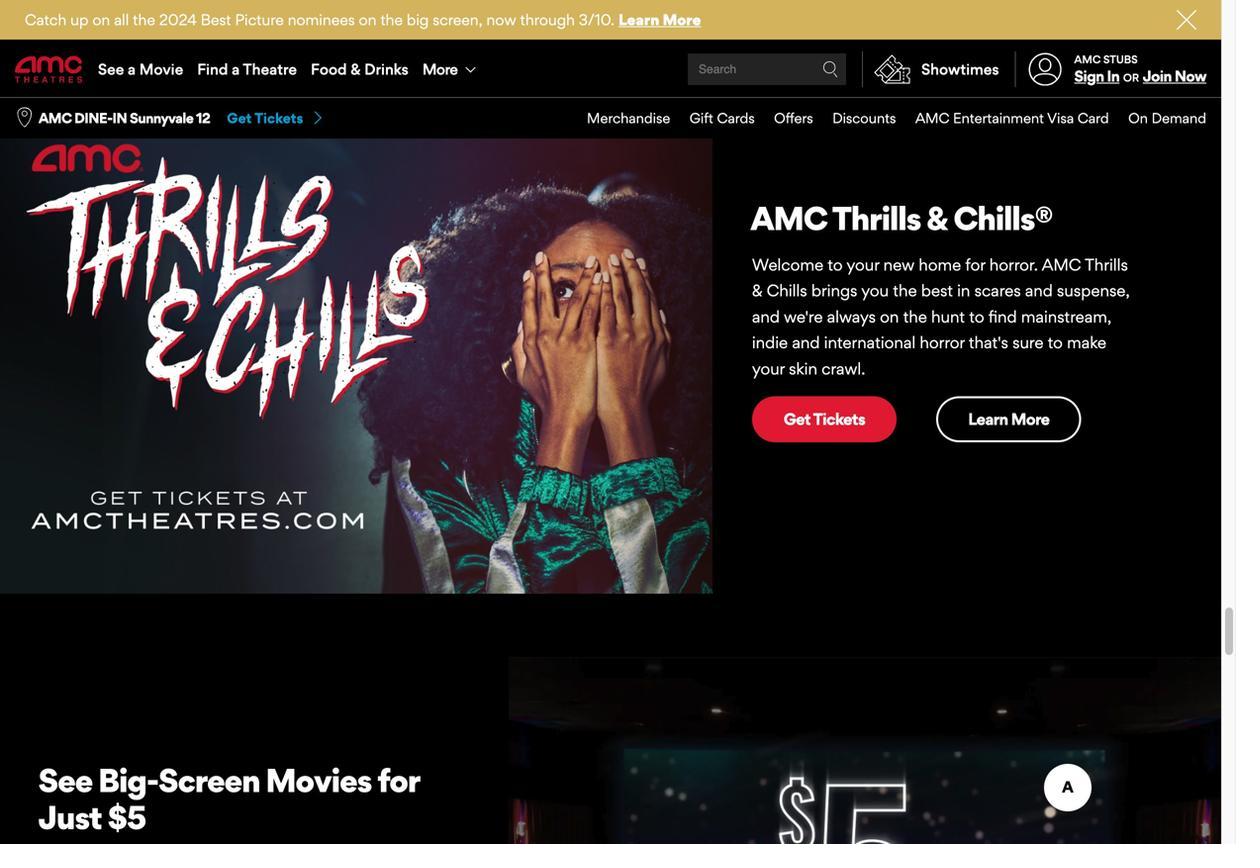 Task type: describe. For each thing, give the bounding box(es) containing it.
cards
[[717, 109, 755, 127]]

12
[[196, 110, 210, 127]]

chills®
[[954, 198, 1053, 238]]

sign in button
[[1075, 67, 1120, 85]]

merchandise link
[[568, 98, 670, 138]]

a for theatre
[[232, 60, 240, 78]]

get for the right get tickets link
[[784, 409, 811, 429]]

best
[[921, 281, 953, 301]]

get tickets for the right get tickets link
[[784, 409, 865, 429]]

close this dialog image
[[1187, 784, 1207, 804]]

join
[[1143, 67, 1172, 85]]

theatre
[[243, 60, 297, 78]]

catch
[[25, 10, 67, 29]]

0 vertical spatial more
[[663, 10, 701, 29]]

see big-screen movies for just $5
[[38, 761, 419, 838]]

card
[[1078, 109, 1109, 127]]

see a movie
[[98, 60, 183, 78]]

amc thrills & chills®
[[751, 198, 1053, 238]]

on inside welcome to your new home for horror. amc thrills & chills brings you the best in scares and suspense, and we're always on the hunt to find mainstream, indie and international horror that's sure to make your skin crawl.
[[880, 307, 899, 326]]

user profile image
[[1018, 53, 1073, 86]]

horror.
[[990, 255, 1038, 275]]

0 horizontal spatial learn
[[619, 10, 660, 29]]

amc entertainment visa card link
[[896, 98, 1109, 138]]

up
[[70, 10, 89, 29]]

search the AMC website text field
[[696, 62, 823, 77]]

$5
[[107, 798, 146, 838]]

2 horizontal spatial to
[[1048, 333, 1063, 352]]

on
[[1129, 109, 1148, 127]]

make
[[1067, 333, 1107, 352]]

international
[[824, 333, 916, 352]]

submit search icon image
[[823, 61, 838, 77]]

0 vertical spatial and
[[1025, 281, 1053, 301]]

offers link
[[755, 98, 813, 138]]

amc for amc dine-in sunnyvale 12
[[39, 110, 72, 127]]

sunnyvale
[[130, 110, 193, 127]]

showtimes
[[922, 60, 999, 78]]

amc entertainment visa card
[[916, 109, 1109, 127]]

0 horizontal spatial get tickets link
[[227, 109, 325, 127]]

gift cards link
[[670, 98, 755, 138]]

in
[[112, 110, 127, 127]]

0 horizontal spatial on
[[92, 10, 110, 29]]

see for see big-screen movies for just $5
[[38, 761, 92, 800]]

0 horizontal spatial your
[[752, 359, 785, 378]]

dine-
[[74, 110, 112, 127]]

food & drinks link
[[304, 42, 416, 97]]

on demand link
[[1109, 98, 1207, 138]]

always
[[827, 307, 876, 326]]

just
[[38, 798, 102, 838]]

1 horizontal spatial and
[[792, 333, 820, 352]]

showtimes link
[[862, 51, 999, 87]]

the down new
[[893, 281, 917, 301]]

1 horizontal spatial get tickets link
[[752, 397, 897, 443]]

amc for amc stubs sign in or join now
[[1075, 53, 1101, 66]]

food & drinks
[[311, 60, 409, 78]]

screen,
[[433, 10, 483, 29]]

get tickets for get tickets link to the left
[[227, 109, 303, 127]]

you
[[861, 281, 889, 301]]

entertainment
[[953, 109, 1044, 127]]

menu containing merchandise
[[568, 98, 1207, 138]]

mainstream,
[[1021, 307, 1112, 326]]

learn more
[[968, 409, 1050, 429]]

menu containing more
[[0, 42, 1222, 97]]

movie
[[139, 60, 183, 78]]

find a theatre
[[197, 60, 297, 78]]

sign in or join amc stubs element
[[1015, 42, 1207, 97]]

the left the hunt
[[903, 307, 927, 326]]

catch up on all the 2024 best picture nominees on the big screen, now through 3/10. learn more
[[25, 10, 701, 29]]

sure
[[1013, 333, 1044, 352]]

now
[[487, 10, 516, 29]]

see for see a movie
[[98, 60, 124, 78]]

food
[[311, 60, 347, 78]]

join now button
[[1143, 67, 1207, 85]]

& inside welcome to your new home for horror. amc thrills & chills brings you the best in scares and suspense, and we're always on the hunt to find mainstream, indie and international horror that's sure to make your skin crawl.
[[752, 281, 763, 301]]

amc dine-in sunnyvale 12
[[39, 110, 210, 127]]

1 horizontal spatial learn
[[968, 409, 1008, 429]]

introducing amc thrills and chills image
[[0, 93, 713, 594]]

0 horizontal spatial thrills
[[832, 198, 921, 238]]

1 horizontal spatial on
[[359, 10, 377, 29]]

in
[[957, 281, 971, 301]]

new
[[884, 255, 915, 275]]

find
[[197, 60, 228, 78]]

all
[[114, 10, 129, 29]]

amc dine-in sunnyvale 12 button
[[39, 109, 210, 128]]

crawl.
[[822, 359, 866, 378]]

0 vertical spatial learn more link
[[619, 10, 701, 29]]

3/10.
[[579, 10, 615, 29]]

gift cards
[[690, 109, 755, 127]]

offers
[[774, 109, 813, 127]]

showtimes image
[[863, 51, 922, 87]]

find a theatre link
[[190, 42, 304, 97]]

screen
[[158, 761, 260, 800]]



Task type: vqa. For each thing, say whether or not it's contained in the screenshot.
menu item
no



Task type: locate. For each thing, give the bounding box(es) containing it.
drinks
[[364, 60, 409, 78]]

learn right 3/10. on the top left of page
[[619, 10, 660, 29]]

get tickets
[[227, 109, 303, 127], [784, 409, 865, 429]]

amc stubs sign in or join now
[[1075, 53, 1207, 85]]

and down we're at the top right of the page
[[792, 333, 820, 352]]

and
[[1025, 281, 1053, 301], [752, 307, 780, 326], [792, 333, 820, 352]]

amc logo image
[[15, 56, 84, 83], [15, 56, 84, 83]]

tickets down the theatre
[[255, 109, 303, 127]]

amc inside welcome to your new home for horror. amc thrills & chills brings you the best in scares and suspense, and we're always on the hunt to find mainstream, indie and international horror that's sure to make your skin crawl.
[[1042, 255, 1081, 275]]

on
[[92, 10, 110, 29], [359, 10, 377, 29], [880, 307, 899, 326]]

more
[[663, 10, 701, 29], [423, 60, 458, 78], [1011, 409, 1050, 429]]

stubs
[[1104, 53, 1138, 66]]

0 horizontal spatial see
[[38, 761, 92, 800]]

skin
[[789, 359, 818, 378]]

welcome to your new home for horror. amc thrills & chills brings you the best in scares and suspense, and we're always on the hunt to find mainstream, indie and international horror that's sure to make your skin crawl.
[[752, 255, 1130, 378]]

1 vertical spatial &
[[927, 198, 948, 238]]

get down skin
[[784, 409, 811, 429]]

movies
[[265, 761, 371, 800]]

1 vertical spatial learn more link
[[937, 397, 1081, 443]]

0 vertical spatial your
[[847, 255, 880, 275]]

picture
[[235, 10, 284, 29]]

amc for amc entertainment visa card
[[916, 109, 950, 127]]

1 horizontal spatial thrills
[[1085, 255, 1128, 275]]

& right food
[[351, 60, 361, 78]]

indie
[[752, 333, 788, 352]]

on down you at the top
[[880, 307, 899, 326]]

through
[[520, 10, 575, 29]]

2024
[[159, 10, 197, 29]]

get for get tickets link to the left
[[227, 109, 252, 127]]

1 vertical spatial for
[[377, 761, 419, 800]]

1 vertical spatial your
[[752, 359, 785, 378]]

0 horizontal spatial to
[[828, 255, 843, 275]]

amc up sign
[[1075, 53, 1101, 66]]

see left big-
[[38, 761, 92, 800]]

0 horizontal spatial learn more link
[[619, 10, 701, 29]]

sign
[[1075, 67, 1104, 85]]

the right all
[[133, 10, 155, 29]]

2 vertical spatial to
[[1048, 333, 1063, 352]]

2 horizontal spatial on
[[880, 307, 899, 326]]

0 horizontal spatial more
[[423, 60, 458, 78]]

and down horror. on the right of the page
[[1025, 281, 1053, 301]]

horror
[[920, 333, 965, 352]]

& inside food & drinks link
[[351, 60, 361, 78]]

see inside menu
[[98, 60, 124, 78]]

0 vertical spatial to
[[828, 255, 843, 275]]

0 horizontal spatial and
[[752, 307, 780, 326]]

1 horizontal spatial get
[[784, 409, 811, 429]]

tickets down crawl. on the right top
[[813, 409, 865, 429]]

learn more link
[[619, 10, 701, 29], [937, 397, 1081, 443]]

find
[[989, 307, 1017, 326]]

the left big
[[380, 10, 403, 29]]

amc left dine-
[[39, 110, 72, 127]]

for inside welcome to your new home for horror. amc thrills & chills brings you the best in scares and suspense, and we're always on the hunt to find mainstream, indie and international horror that's sure to make your skin crawl.
[[966, 255, 986, 275]]

menu up merchandise link
[[0, 42, 1222, 97]]

tickets for the right get tickets link
[[813, 409, 865, 429]]

chills
[[767, 281, 807, 301]]

merchandise
[[587, 109, 670, 127]]

learn
[[619, 10, 660, 29], [968, 409, 1008, 429]]

thrills
[[832, 198, 921, 238], [1085, 255, 1128, 275]]

best
[[201, 10, 231, 29]]

a left movie
[[128, 60, 136, 78]]

0 horizontal spatial a
[[128, 60, 136, 78]]

2 horizontal spatial and
[[1025, 281, 1053, 301]]

1 vertical spatial learn
[[968, 409, 1008, 429]]

thrills up the suspense,
[[1085, 255, 1128, 275]]

and up indie
[[752, 307, 780, 326]]

0 vertical spatial learn
[[619, 10, 660, 29]]

amc inside button
[[39, 110, 72, 127]]

0 vertical spatial get tickets
[[227, 109, 303, 127]]

2 vertical spatial and
[[792, 333, 820, 352]]

1 horizontal spatial more
[[663, 10, 701, 29]]

to up brings
[[828, 255, 843, 275]]

amc inside amc stubs sign in or join now
[[1075, 53, 1101, 66]]

more inside 'button'
[[423, 60, 458, 78]]

0 horizontal spatial get
[[227, 109, 252, 127]]

amc down showtimes link
[[916, 109, 950, 127]]

discounts
[[833, 109, 896, 127]]

your up you at the top
[[847, 255, 880, 275]]

amc up welcome
[[751, 198, 827, 238]]

see up in
[[98, 60, 124, 78]]

& up home
[[927, 198, 948, 238]]

1 horizontal spatial learn more link
[[937, 397, 1081, 443]]

get tickets link down crawl. on the right top
[[752, 397, 897, 443]]

for up in
[[966, 255, 986, 275]]

get tickets down crawl. on the right top
[[784, 409, 865, 429]]

1 horizontal spatial to
[[969, 307, 985, 326]]

tickets
[[255, 109, 303, 127], [813, 409, 865, 429]]

1 horizontal spatial for
[[966, 255, 986, 275]]

1 vertical spatial get tickets link
[[752, 397, 897, 443]]

that's
[[969, 333, 1009, 352]]

big
[[407, 10, 429, 29]]

0 vertical spatial get tickets link
[[227, 109, 325, 127]]

1 a from the left
[[128, 60, 136, 78]]

1 horizontal spatial tickets
[[813, 409, 865, 429]]

0 horizontal spatial get tickets
[[227, 109, 303, 127]]

1 vertical spatial to
[[969, 307, 985, 326]]

see a movie link
[[91, 42, 190, 97]]

2 vertical spatial &
[[752, 281, 763, 301]]

nominees
[[288, 10, 355, 29]]

0 vertical spatial menu
[[0, 42, 1222, 97]]

learn down that's
[[968, 409, 1008, 429]]

0 vertical spatial thrills
[[832, 198, 921, 238]]

0 horizontal spatial tickets
[[255, 109, 303, 127]]

0 vertical spatial tickets
[[255, 109, 303, 127]]

1 horizontal spatial a
[[232, 60, 240, 78]]

visa
[[1047, 109, 1074, 127]]

&
[[351, 60, 361, 78], [927, 198, 948, 238], [752, 281, 763, 301]]

now
[[1175, 67, 1207, 85]]

big-
[[98, 761, 158, 800]]

your down indie
[[752, 359, 785, 378]]

menu
[[0, 42, 1222, 97], [568, 98, 1207, 138]]

get tickets link down the theatre
[[227, 109, 325, 127]]

a
[[128, 60, 136, 78], [232, 60, 240, 78]]

0 vertical spatial for
[[966, 255, 986, 275]]

home
[[919, 255, 961, 275]]

a for movie
[[128, 60, 136, 78]]

to
[[828, 255, 843, 275], [969, 307, 985, 326], [1048, 333, 1063, 352]]

for inside see big-screen movies for just $5
[[377, 761, 419, 800]]

amc up the suspense,
[[1042, 255, 1081, 275]]

suspense,
[[1057, 281, 1130, 301]]

amc for amc thrills & chills®
[[751, 198, 827, 238]]

get right 12
[[227, 109, 252, 127]]

for right movies
[[377, 761, 419, 800]]

welcome
[[752, 255, 824, 275]]

1 vertical spatial get
[[784, 409, 811, 429]]

or
[[1123, 71, 1139, 84]]

more down 'sure'
[[1011, 409, 1050, 429]]

tickets for get tickets link to the left
[[255, 109, 303, 127]]

1 vertical spatial thrills
[[1085, 255, 1128, 275]]

1 horizontal spatial see
[[98, 60, 124, 78]]

2 vertical spatial more
[[1011, 409, 1050, 429]]

demand
[[1152, 109, 1207, 127]]

1 vertical spatial tickets
[[813, 409, 865, 429]]

0 vertical spatial see
[[98, 60, 124, 78]]

0 vertical spatial get
[[227, 109, 252, 127]]

on demand
[[1129, 109, 1207, 127]]

gift
[[690, 109, 714, 127]]

your
[[847, 255, 880, 275], [752, 359, 785, 378]]

amc fan faves image
[[509, 657, 1222, 844]]

1 vertical spatial see
[[38, 761, 92, 800]]

a right the find
[[232, 60, 240, 78]]

1 vertical spatial and
[[752, 307, 780, 326]]

hunt
[[932, 307, 965, 326]]

we're
[[784, 307, 823, 326]]

1 vertical spatial get tickets
[[784, 409, 865, 429]]

just $17.99 plus tax image
[[509, 0, 1222, 30]]

to right 'sure'
[[1048, 333, 1063, 352]]

2 horizontal spatial &
[[927, 198, 948, 238]]

brings
[[812, 281, 858, 301]]

the
[[133, 10, 155, 29], [380, 10, 403, 29], [893, 281, 917, 301], [903, 307, 927, 326]]

to left find
[[969, 307, 985, 326]]

0 vertical spatial &
[[351, 60, 361, 78]]

more button
[[416, 42, 487, 97]]

discounts link
[[813, 98, 896, 138]]

on right nominees
[[359, 10, 377, 29]]

amc
[[1075, 53, 1101, 66], [916, 109, 950, 127], [39, 110, 72, 127], [751, 198, 827, 238], [1042, 255, 1081, 275]]

get
[[227, 109, 252, 127], [784, 409, 811, 429]]

get tickets link
[[227, 109, 325, 127], [752, 397, 897, 443]]

2 a from the left
[[232, 60, 240, 78]]

1 horizontal spatial get tickets
[[784, 409, 865, 429]]

more right 3/10. on the top left of page
[[663, 10, 701, 29]]

scares
[[975, 281, 1021, 301]]

0 horizontal spatial for
[[377, 761, 419, 800]]

0 horizontal spatial &
[[351, 60, 361, 78]]

1 vertical spatial menu
[[568, 98, 1207, 138]]

more down screen,
[[423, 60, 458, 78]]

see
[[98, 60, 124, 78], [38, 761, 92, 800]]

see inside see big-screen movies for just $5
[[38, 761, 92, 800]]

menu down showtimes 'image'
[[568, 98, 1207, 138]]

on left all
[[92, 10, 110, 29]]

1 horizontal spatial &
[[752, 281, 763, 301]]

learn more link right 3/10. on the top left of page
[[619, 10, 701, 29]]

for
[[966, 255, 986, 275], [377, 761, 419, 800]]

in
[[1107, 67, 1120, 85]]

learn more link down 'sure'
[[937, 397, 1081, 443]]

thrills inside welcome to your new home for horror. amc thrills & chills brings you the best in scares and suspense, and we're always on the hunt to find mainstream, indie and international horror that's sure to make your skin crawl.
[[1085, 255, 1128, 275]]

& left chills
[[752, 281, 763, 301]]

thrills up new
[[832, 198, 921, 238]]

2 horizontal spatial more
[[1011, 409, 1050, 429]]

1 horizontal spatial your
[[847, 255, 880, 275]]

get tickets down the theatre
[[227, 109, 303, 127]]

1 vertical spatial more
[[423, 60, 458, 78]]



